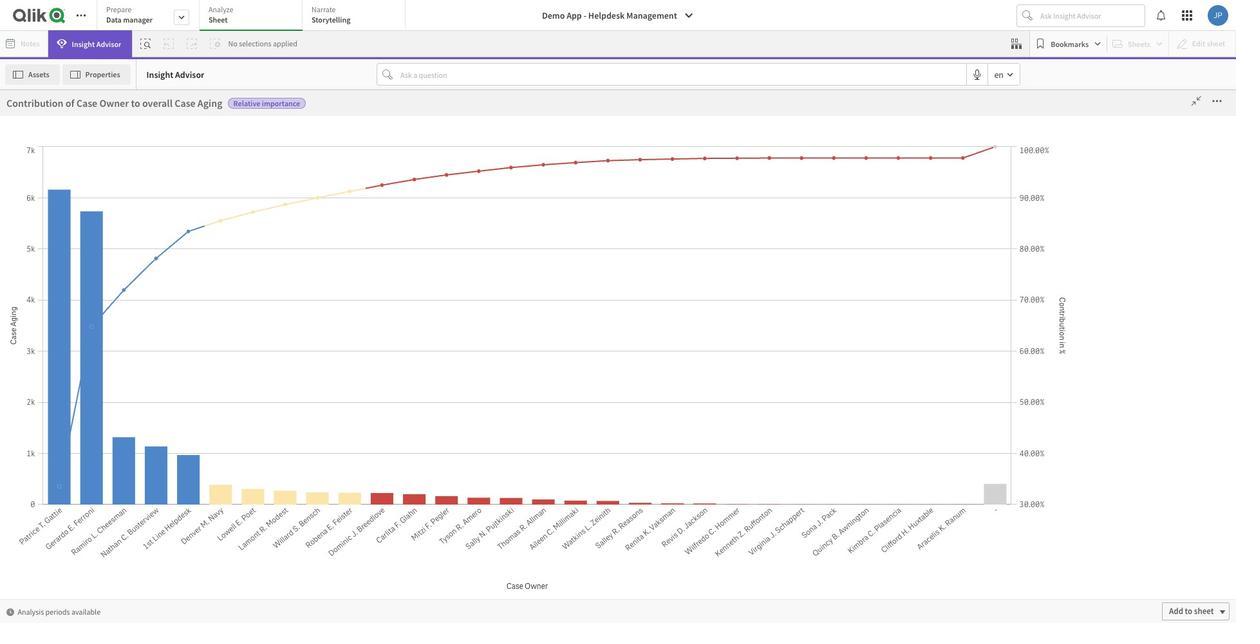 Task type: describe. For each thing, give the bounding box(es) containing it.
menu containing case aging
[[66, 142, 194, 623]]

case timetable menu item
[[66, 426, 184, 451]]

importance
[[262, 99, 300, 108]]

0 horizontal spatial add
[[978, 468, 992, 479]]

casenumber button
[[66, 510, 159, 521]]

case aging by case is closed
[[506, 198, 631, 211]]

203
[[980, 124, 1060, 181]]

nathan c. busterview
[[855, 292, 934, 303]]

properties button
[[62, 64, 130, 85]]

created
[[93, 278, 122, 289]]

72
[[180, 124, 233, 181]]

of for values
[[281, 198, 289, 211]]

1 vertical spatial time
[[142, 487, 165, 501]]

case record type
[[73, 407, 139, 418]]

duration inside menu item
[[93, 304, 125, 315]]

narrate
[[312, 5, 336, 14]]

1 horizontal spatial case owner
[[498, 149, 544, 160]]

case_date_key button
[[66, 484, 159, 496]]

time inside menu item
[[127, 304, 146, 315]]

closed down 142
[[601, 198, 631, 211]]

0 vertical spatial type
[[623, 188, 644, 202]]

overall for values
[[357, 198, 388, 211]]

modest
[[894, 352, 922, 363]]

0 vertical spatial sheet
[[1003, 468, 1023, 479]]

1 horizontal spatial add to sheet button
[[1162, 603, 1230, 621]]

1 horizontal spatial add to sheet
[[1170, 606, 1214, 617]]

case duration time
[[73, 304, 146, 315]]

18364.641273148
[[971, 276, 1043, 287]]

sheet
[[209, 15, 228, 24]]

cases inside menu item
[[73, 535, 94, 547]]

prepare
[[106, 5, 132, 14]]

%ownerid menu item
[[66, 168, 184, 194]]

cases
[[231, 202, 256, 215]]

data
[[106, 15, 122, 24]]

case_date_key
[[73, 484, 131, 496]]

app
[[567, 10, 582, 21]]

manager
[[123, 15, 153, 24]]

open
[[208, 202, 230, 215]]

demo app - helpdesk management
[[542, 10, 677, 21]]

information
[[378, 516, 417, 526]]

medium
[[487, 90, 579, 124]]

bookmarks button
[[1033, 33, 1105, 54]]

r.
[[885, 352, 893, 363]]

case duration time menu item
[[66, 297, 184, 323]]

case_date_key menu item
[[66, 477, 184, 503]]

open cases vs duration * bubble size represents number of high priority open cases
[[6, 188, 256, 215]]

cancel button
[[1018, 100, 1066, 121]]

case timetable rank button
[[66, 458, 159, 470]]

case closed date menu item
[[66, 220, 184, 245]]

case is closed inside 'menu item'
[[73, 329, 126, 341]]

case is closed menu item
[[66, 323, 184, 348]]

open for open cases vs duration * bubble size represents number of high priority open cases
[[6, 188, 32, 202]]

1 vertical spatial insight advisor
[[147, 69, 204, 80]]

open & resolved cases over time
[[6, 487, 165, 501]]

case owner. press space to sort on this column. element
[[852, 246, 942, 273]]

open/closed
[[96, 535, 145, 547]]

c. for aileen
[[879, 396, 887, 407]]

c. for nathan
[[884, 292, 891, 303]]

owner inside case owner group menu item
[[93, 381, 118, 393]]

case owner menu item
[[66, 348, 184, 374]]

cases inside open cases vs duration * bubble size represents number of high priority open cases
[[34, 188, 61, 202]]

available
[[71, 607, 101, 617]]

overall for auto-analysis
[[142, 97, 173, 109]]

case count button
[[66, 252, 159, 264]]

priority
[[175, 202, 206, 215]]

1 master items button from the left
[[0, 132, 66, 173]]

aileen c. millimaki
[[855, 396, 921, 407]]

case created date
[[73, 278, 141, 289]]

0 horizontal spatial add to sheet button
[[971, 465, 1039, 483]]

aging inside menu item
[[93, 201, 114, 212]]

1 horizontal spatial case is closed
[[793, 249, 820, 270]]

-
[[584, 10, 587, 21]]

case owner group menu item
[[66, 374, 184, 400]]

james peterson image
[[1208, 5, 1229, 26]]

owner inside case owner menu item
[[93, 355, 118, 367]]

contribution of case owner to overall case aging for auto-analysis
[[6, 97, 223, 109]]

case created date button
[[66, 278, 159, 289]]

relative
[[234, 99, 260, 108]]

case record type menu item
[[66, 400, 184, 426]]

management
[[627, 10, 677, 21]]

nathan
[[855, 292, 882, 303]]

case timetable rank
[[73, 458, 151, 470]]

true for nathan c. busterview
[[793, 292, 810, 303]]

0 vertical spatial add to sheet
[[978, 468, 1023, 479]]

tab list containing prepare
[[97, 0, 410, 32]]

date menu item
[[66, 554, 184, 580]]

cases inside low priority cases 203
[[1057, 90, 1125, 124]]

by for case
[[556, 198, 566, 211]]

open for open cases by priority type
[[515, 188, 540, 202]]

1 fields button from the left
[[0, 90, 66, 131]]

storytelling
[[312, 15, 351, 24]]

bubble
[[13, 202, 42, 215]]

grid containing case is closed
[[790, 246, 1050, 513]]

size
[[44, 202, 60, 215]]

of inside open cases vs duration * bubble size represents number of high priority open cases
[[144, 202, 153, 215]]

open cases by priority type
[[515, 188, 644, 202]]

true for aileen c. millimaki
[[793, 396, 810, 407]]

lamont
[[855, 352, 883, 363]]

case record type button
[[66, 407, 159, 418]]

case inside menu item
[[73, 355, 91, 367]]

master
[[13, 156, 35, 166]]

high
[[155, 202, 173, 215]]

case owner group
[[73, 381, 143, 393]]

insight advisor inside dropdown button
[[72, 39, 121, 49]]

case created date menu item
[[66, 271, 184, 297]]

no
[[228, 39, 237, 48]]

case count
[[73, 252, 115, 264]]

assets
[[28, 69, 49, 79]]

priority for 203
[[969, 90, 1052, 124]]

over
[[117, 487, 140, 501]]

cases open/closed menu item
[[66, 529, 184, 554]]

2 master items button from the left
[[1, 132, 66, 173]]

of for auto-analysis
[[65, 97, 74, 109]]

high priority cases 72
[[100, 90, 314, 181]]

insight advisor button
[[48, 30, 132, 57]]

mutual
[[353, 516, 376, 526]]

case closed date
[[73, 226, 137, 238]]

by for priority
[[572, 188, 583, 202]]

timetable for case timetable rank
[[93, 458, 131, 470]]

2 vertical spatial date
[[90, 561, 107, 573]]

low
[[916, 90, 964, 124]]



Task type: locate. For each thing, give the bounding box(es) containing it.
relative importance
[[234, 99, 300, 108]]

0 horizontal spatial overall
[[142, 97, 173, 109]]

insight advisor down smart search image
[[147, 69, 204, 80]]

priority inside high priority cases 72
[[158, 90, 241, 124]]

record
[[93, 407, 119, 418]]

narrate storytelling
[[312, 5, 351, 24]]

1 vertical spatial c.
[[879, 396, 887, 407]]

1 horizontal spatial insight
[[147, 69, 173, 80]]

1 vertical spatial date
[[124, 278, 141, 289]]

contribution up fields
[[6, 97, 63, 109]]

closed inside case is closed
[[793, 259, 819, 270]]

case owner button
[[66, 355, 159, 367]]

contribution for auto-analysis
[[6, 97, 63, 109]]

selections
[[239, 39, 272, 48]]

aileen
[[855, 396, 878, 407]]

closed inside 'menu item'
[[100, 329, 126, 341]]

1 horizontal spatial of
[[144, 202, 153, 215]]

en button
[[989, 64, 1020, 85]]

date down number
[[120, 226, 137, 238]]

timetable inside menu item
[[93, 458, 131, 470]]

date for case created date
[[124, 278, 141, 289]]

case aging button
[[66, 201, 159, 212]]

medium priority cases 142
[[487, 90, 739, 181]]

applied
[[273, 39, 298, 48]]

deselect field image
[[591, 151, 599, 158]]

small image
[[6, 608, 14, 616]]

2 timetable from the top
[[93, 458, 131, 470]]

case
[[76, 97, 97, 109], [175, 97, 196, 109], [498, 149, 517, 160], [292, 198, 312, 211], [390, 198, 411, 211], [506, 198, 526, 211], [568, 198, 589, 211], [73, 201, 91, 212], [73, 226, 91, 238], [793, 249, 811, 260], [73, 252, 91, 264], [1002, 259, 1020, 270], [73, 278, 91, 289], [73, 304, 91, 315], [73, 329, 91, 341], [73, 355, 91, 367], [73, 381, 91, 393], [73, 407, 91, 418], [73, 432, 91, 444], [73, 458, 91, 470]]

0 horizontal spatial by
[[556, 198, 566, 211]]

more image
[[1207, 95, 1228, 108]]

sheet
[[1003, 468, 1023, 479], [1195, 606, 1214, 617]]

0 horizontal spatial case is closed
[[73, 329, 126, 341]]

case inside menu item
[[73, 458, 91, 470]]

timetable down case timetable button
[[93, 458, 131, 470]]

0 horizontal spatial case owner
[[73, 355, 118, 367]]

case owner up 'case owner group'
[[73, 355, 118, 367]]

1 vertical spatial add to sheet
[[1170, 606, 1214, 617]]

1 vertical spatial case owner
[[73, 355, 118, 367]]

2 horizontal spatial is
[[813, 249, 820, 260]]

priority for 72
[[158, 90, 241, 124]]

0 vertical spatial contribution of case owner to overall case aging
[[6, 97, 223, 109]]

case timetable
[[73, 432, 131, 444]]

analysis
[[228, 104, 264, 117]]

is down deselect field icon
[[591, 198, 599, 211]]

case aging up "case closed date"
[[73, 201, 114, 212]]

master items
[[13, 156, 54, 166]]

1 vertical spatial sheet
[[1195, 606, 1214, 617]]

1 vertical spatial insight
[[147, 69, 173, 80]]

en
[[995, 69, 1004, 80]]

case is closed
[[793, 249, 820, 270], [73, 329, 126, 341]]

0 vertical spatial contribution
[[6, 97, 63, 109]]

case is closed down case duration time
[[73, 329, 126, 341]]

case closed date button
[[66, 226, 159, 238]]

closed up count
[[93, 226, 118, 238]]

master items button
[[0, 132, 66, 173], [1, 132, 66, 173]]

case inside 'menu item'
[[73, 329, 91, 341]]

bookmarks
[[1051, 39, 1089, 49]]

advisor inside insight advisor dropdown button
[[96, 39, 121, 49]]

cases open/closed
[[73, 535, 145, 547]]

no selections applied
[[228, 39, 298, 48]]

142
[[573, 124, 653, 181]]

priority inside low priority cases 203
[[969, 90, 1052, 124]]

Search assets text field
[[66, 91, 194, 115]]

millimaki
[[889, 396, 921, 407]]

2 vertical spatial is
[[93, 329, 99, 341]]

0 horizontal spatial add to sheet
[[978, 468, 1023, 479]]

advisor
[[96, 39, 121, 49], [175, 69, 204, 80]]

1 vertical spatial contribution
[[222, 198, 279, 211]]

insight advisor
[[72, 39, 121, 49], [147, 69, 204, 80]]

is inside case is closed
[[813, 249, 820, 260]]

is down case duration time
[[93, 329, 99, 341]]

auto-
[[204, 104, 228, 117]]

1 horizontal spatial overall
[[357, 198, 388, 211]]

1 vertical spatial add
[[1170, 606, 1184, 617]]

0 vertical spatial is
[[591, 198, 599, 211]]

type down 142
[[623, 188, 644, 202]]

contribution right priority
[[222, 198, 279, 211]]

case aging up 18364.641273148
[[1002, 259, 1043, 270]]

press space to open search dialog box for [case is closed] column. element
[[830, 246, 852, 273]]

values
[[790, 198, 818, 211]]

open inside open cases vs duration * bubble size represents number of high priority open cases
[[6, 188, 32, 202]]

1 vertical spatial case aging
[[1002, 259, 1043, 270]]

analysis periods available
[[18, 607, 101, 617]]

menu
[[66, 142, 194, 623]]

smart search image
[[141, 39, 151, 49]]

timetable up case timetable rank at the bottom of page
[[93, 432, 131, 444]]

timetable for case timetable
[[93, 432, 131, 444]]

closed
[[601, 198, 631, 211], [93, 226, 118, 238], [793, 259, 819, 270], [100, 329, 126, 341]]

closed up totals element
[[793, 259, 819, 270]]

count
[[93, 252, 115, 264]]

exit full screen image
[[1187, 95, 1207, 108]]

1 vertical spatial case is closed
[[73, 329, 126, 341]]

date
[[120, 226, 137, 238], [124, 278, 141, 289], [90, 561, 107, 573]]

type
[[623, 188, 644, 202], [121, 407, 139, 418]]

contribution of case owner to overall case aging for values
[[222, 198, 438, 211]]

grid
[[790, 246, 1050, 513]]

1 vertical spatial is
[[813, 249, 820, 260]]

0 horizontal spatial insight advisor
[[72, 39, 121, 49]]

1 vertical spatial overall
[[357, 198, 388, 211]]

duration inside open cases vs duration * bubble size represents number of high priority open cases
[[76, 188, 117, 202]]

0 vertical spatial c.
[[884, 292, 891, 303]]

0 vertical spatial add to sheet button
[[971, 465, 1039, 483]]

case inside case is closed
[[793, 249, 811, 260]]

1 timetable from the top
[[93, 432, 131, 444]]

2 vertical spatial true
[[793, 396, 810, 407]]

1 vertical spatial true
[[793, 352, 810, 363]]

contribution for values
[[222, 198, 279, 211]]

0 horizontal spatial insight
[[72, 39, 95, 49]]

0 horizontal spatial contribution
[[6, 97, 63, 109]]

demo app - helpdesk management button
[[535, 5, 702, 26]]

0 horizontal spatial type
[[121, 407, 139, 418]]

mutual information
[[353, 516, 417, 526]]

0 vertical spatial overall
[[142, 97, 173, 109]]

application
[[0, 0, 1237, 623]]

1 horizontal spatial is
[[591, 198, 599, 211]]

0 vertical spatial case owner
[[498, 149, 544, 160]]

periods
[[45, 607, 70, 617]]

timetable inside menu item
[[93, 432, 131, 444]]

analyze sheet
[[209, 5, 233, 24]]

fields
[[24, 114, 43, 124]]

c. right aileen
[[879, 396, 887, 407]]

fields button
[[0, 90, 66, 131], [1, 90, 66, 131]]

case timetable button
[[66, 432, 159, 444]]

0 vertical spatial time
[[127, 304, 146, 315]]

busterview
[[893, 292, 934, 303]]

c. right nathan
[[884, 292, 891, 303]]

casenumber
[[73, 510, 122, 521]]

of left high
[[144, 202, 153, 215]]

advisor up auto-
[[175, 69, 204, 80]]

duration down the created
[[93, 304, 125, 315]]

is left the press space to open search dialog box for [case is closed] column. element
[[813, 249, 820, 260]]

0 horizontal spatial of
[[65, 97, 74, 109]]

assets button
[[5, 64, 60, 85]]

cancel
[[1029, 105, 1055, 117]]

totals not applicable for this column element
[[852, 273, 964, 291]]

insight down smart search image
[[147, 69, 173, 80]]

type inside menu item
[[121, 407, 139, 418]]

add
[[978, 468, 992, 479], [1170, 606, 1184, 617]]

date right the created
[[124, 278, 141, 289]]

0 vertical spatial true
[[793, 292, 810, 303]]

high
[[100, 90, 153, 124]]

open for open & resolved cases over time
[[6, 487, 32, 501]]

0 horizontal spatial is
[[93, 329, 99, 341]]

application containing 72
[[0, 0, 1237, 623]]

is inside 'menu item'
[[93, 329, 99, 341]]

case is closed button
[[66, 329, 159, 341]]

priority for 142
[[584, 90, 667, 124]]

of
[[65, 97, 74, 109], [281, 198, 289, 211], [144, 202, 153, 215]]

closed up case owner "button"
[[100, 329, 126, 341]]

tab list
[[97, 0, 410, 32]]

timetable
[[93, 432, 131, 444], [93, 458, 131, 470]]

2 true from the top
[[793, 352, 810, 363]]

case duration time button
[[66, 304, 159, 315]]

0 horizontal spatial case aging
[[73, 201, 114, 212]]

helpdesk
[[589, 10, 625, 21]]

advisor down 'data'
[[96, 39, 121, 49]]

resolved
[[43, 487, 85, 501]]

type right record
[[121, 407, 139, 418]]

0 vertical spatial case is closed
[[793, 249, 820, 270]]

0 vertical spatial case aging
[[73, 201, 114, 212]]

items
[[36, 156, 54, 166]]

case aging menu item
[[66, 194, 184, 220]]

3 true from the top
[[793, 396, 810, 407]]

Ask a question text field
[[398, 64, 967, 85]]

true for lamont r. modest
[[793, 352, 810, 363]]

1 vertical spatial duration
[[93, 304, 125, 315]]

duration
[[76, 188, 117, 202], [93, 304, 125, 315]]

2 fields button from the left
[[1, 90, 66, 131]]

1 horizontal spatial advisor
[[175, 69, 204, 80]]

priority inside medium priority cases 142
[[584, 90, 667, 124]]

properties
[[85, 69, 120, 79]]

time down the case created date menu item
[[127, 304, 146, 315]]

1 horizontal spatial sheet
[[1195, 606, 1214, 617]]

case count menu item
[[66, 245, 184, 271]]

1 horizontal spatial contribution
[[222, 198, 279, 211]]

case is closed up totals element
[[793, 249, 820, 270]]

1 horizontal spatial insight advisor
[[147, 69, 204, 80]]

1 horizontal spatial type
[[623, 188, 644, 202]]

of right cases
[[281, 198, 289, 211]]

0 vertical spatial date
[[120, 226, 137, 238]]

0 vertical spatial advisor
[[96, 39, 121, 49]]

case aging inside menu item
[[73, 201, 114, 212]]

cases inside medium priority cases 142
[[672, 90, 739, 124]]

1 vertical spatial add to sheet button
[[1162, 603, 1230, 621]]

1 vertical spatial timetable
[[93, 458, 131, 470]]

analysis
[[18, 607, 44, 617]]

priority
[[158, 90, 241, 124], [584, 90, 667, 124], [969, 90, 1052, 124], [585, 188, 621, 202]]

selections tool image
[[1012, 39, 1022, 49]]

case owner group button
[[66, 381, 159, 393]]

is
[[591, 198, 599, 211], [813, 249, 820, 260], [93, 329, 99, 341]]

case timetable rank menu item
[[66, 451, 184, 477]]

Ask Insight Advisor text field
[[1038, 5, 1145, 26]]

0 vertical spatial insight advisor
[[72, 39, 121, 49]]

totals element
[[791, 273, 852, 291]]

1 horizontal spatial add
[[1170, 606, 1184, 617]]

0 vertical spatial duration
[[76, 188, 117, 202]]

time right over
[[142, 487, 165, 501]]

employee status menu item
[[66, 606, 184, 623]]

by
[[572, 188, 583, 202], [556, 198, 566, 211]]

0 vertical spatial insight
[[72, 39, 95, 49]]

case owner inside menu item
[[73, 355, 118, 367]]

insight advisor down 'data'
[[72, 39, 121, 49]]

2 horizontal spatial of
[[281, 198, 289, 211]]

0 vertical spatial timetable
[[93, 432, 131, 444]]

1 vertical spatial advisor
[[175, 69, 204, 80]]

date down cases open/closed
[[90, 561, 107, 573]]

1 horizontal spatial by
[[572, 188, 583, 202]]

1 vertical spatial contribution of case owner to overall case aging
[[222, 198, 438, 211]]

number
[[109, 202, 142, 215]]

casenumber menu item
[[66, 503, 184, 529]]

*
[[6, 202, 11, 215]]

insight up properties button
[[72, 39, 95, 49]]

cases inside high priority cases 72
[[246, 90, 314, 124]]

1 true from the top
[[793, 292, 810, 303]]

contribution
[[6, 97, 63, 109], [222, 198, 279, 211]]

duration right vs
[[76, 188, 117, 202]]

vs
[[64, 188, 74, 202]]

to
[[131, 97, 140, 109], [346, 198, 355, 211], [994, 468, 1002, 479], [1185, 606, 1193, 617]]

group
[[119, 381, 143, 393]]

cases open/closed button
[[66, 535, 159, 547]]

press space to open search dialog box for [case owner] column. element
[[942, 246, 964, 273]]

0 horizontal spatial sheet
[[1003, 468, 1023, 479]]

1 vertical spatial type
[[121, 407, 139, 418]]

insight inside dropdown button
[[72, 39, 95, 49]]

prepare data manager
[[106, 5, 153, 24]]

0 horizontal spatial advisor
[[96, 39, 121, 49]]

0 vertical spatial add
[[978, 468, 992, 479]]

c.
[[884, 292, 891, 303], [879, 396, 887, 407]]

case owner down "medium"
[[498, 149, 544, 160]]

case owner
[[498, 149, 544, 160], [73, 355, 118, 367]]

cases
[[246, 90, 314, 124], [672, 90, 739, 124], [1057, 90, 1125, 124], [34, 188, 61, 202], [542, 188, 570, 202], [87, 487, 115, 501], [73, 535, 94, 547]]

closed inside menu item
[[93, 226, 118, 238]]

rank
[[132, 458, 151, 470]]

time
[[127, 304, 146, 315], [142, 487, 165, 501]]

date for case closed date
[[120, 226, 137, 238]]

1 horizontal spatial case aging
[[1002, 259, 1043, 270]]

of down properties button
[[65, 97, 74, 109]]



Task type: vqa. For each thing, say whether or not it's contained in the screenshot.
QSButton
no



